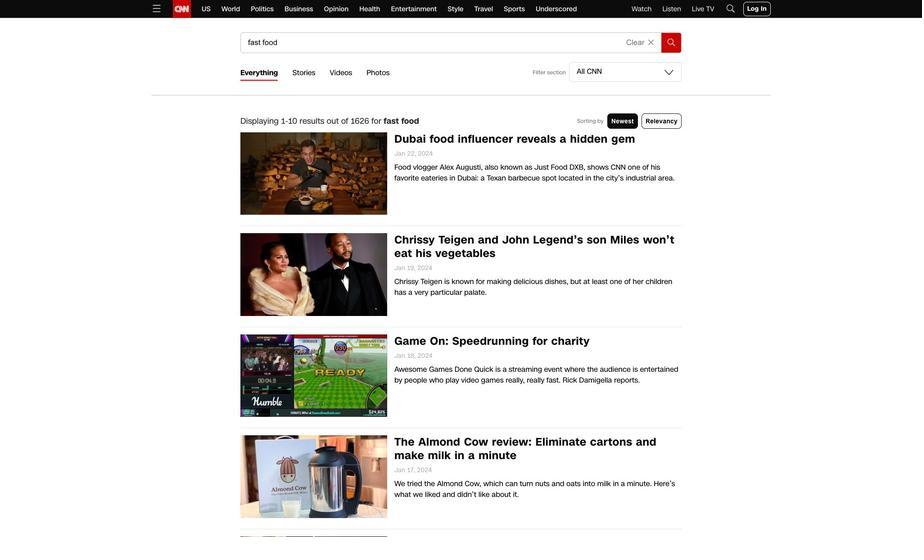 Task type: describe. For each thing, give the bounding box(es) containing it.
search image
[[665, 35, 677, 47]]

search icon image
[[725, 3, 736, 14]]

ui add 2 image
[[644, 35, 658, 49]]



Task type: locate. For each thing, give the bounding box(es) containing it.
open menu icon image
[[151, 3, 162, 14]]

None text field
[[241, 33, 618, 53]]



